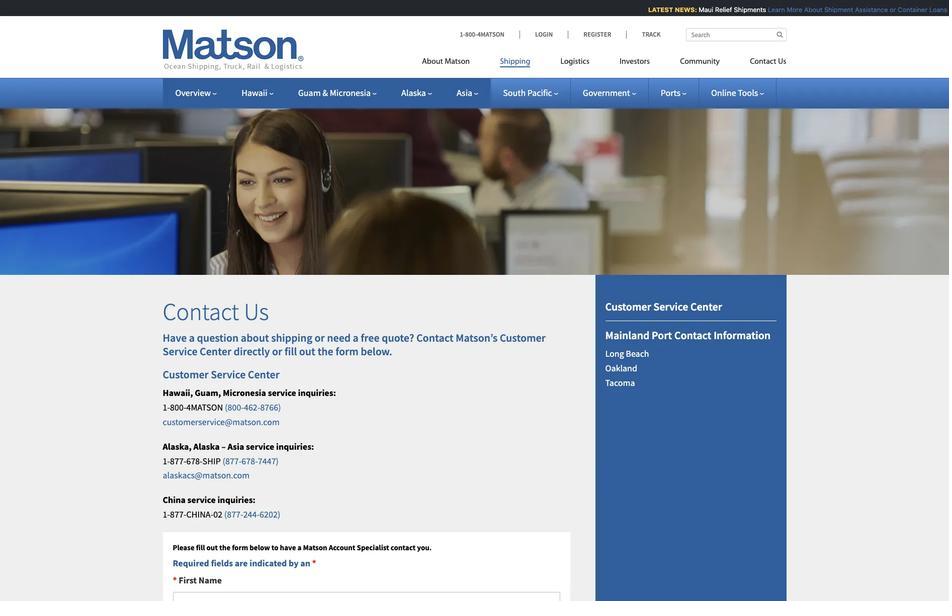 Task type: locate. For each thing, give the bounding box(es) containing it.
800- down hawaii,
[[170, 402, 186, 414]]

fill right about
[[285, 344, 297, 358]]

678- up the alaskacs@matson.com link
[[186, 456, 203, 467]]

service up 8766)
[[268, 388, 296, 399]]

4matson inside hawaii, guam, micronesia service inquiries: 1-800-4matson (800-462-8766) customerservice@matson.com
[[186, 402, 223, 414]]

1- down china
[[163, 509, 170, 521]]

0 vertical spatial contact us
[[750, 58, 786, 66]]

customer
[[605, 300, 651, 314], [500, 331, 546, 345], [163, 368, 209, 382]]

micronesia right &
[[330, 87, 371, 99]]

6202)
[[260, 509, 280, 521]]

1 vertical spatial fill
[[196, 543, 205, 553]]

inquiries:
[[298, 388, 336, 399], [276, 441, 314, 453], [217, 495, 256, 506]]

0 vertical spatial 877-
[[170, 456, 186, 467]]

(877- inside the china service inquiries: 1-877-china-02 (877-244-6202)
[[224, 509, 243, 521]]

out inside have a question about shipping or need a free quote? contact matson's customer service center directly or fill out the form below.
[[299, 344, 315, 358]]

1 horizontal spatial fill
[[285, 344, 297, 358]]

0 vertical spatial service
[[268, 388, 296, 399]]

out left need
[[299, 344, 315, 358]]

contact up tools
[[750, 58, 776, 66]]

inquiries: inside hawaii, guam, micronesia service inquiries: 1-800-4matson (800-462-8766) customerservice@matson.com
[[298, 388, 336, 399]]

1 horizontal spatial asia
[[457, 87, 472, 99]]

1 horizontal spatial a
[[298, 543, 302, 553]]

1- down alaska,
[[163, 456, 170, 467]]

community
[[680, 58, 720, 66]]

about
[[799, 6, 818, 14], [422, 58, 443, 66]]

shipping
[[271, 331, 312, 345]]

overview
[[175, 87, 211, 99]]

guam
[[298, 87, 321, 99]]

service up port
[[654, 300, 688, 314]]

customer inside have a question about shipping or need a free quote? contact matson's customer service center directly or fill out the form below.
[[500, 331, 546, 345]]

service up 'china-'
[[187, 495, 216, 506]]

2 vertical spatial center
[[248, 368, 280, 382]]

1 horizontal spatial 800-
[[465, 30, 477, 39]]

1 horizontal spatial form
[[336, 344, 359, 358]]

service up hawaii,
[[163, 344, 198, 358]]

1 877- from the top
[[170, 456, 186, 467]]

0 vertical spatial 4matson
[[477, 30, 505, 39]]

0 vertical spatial customer
[[605, 300, 651, 314]]

service for mainland port contact information
[[654, 300, 688, 314]]

please
[[173, 543, 194, 553]]

service up 7447)
[[246, 441, 274, 453]]

logistics link
[[545, 53, 605, 73]]

0 vertical spatial *
[[312, 558, 316, 569]]

information
[[714, 328, 771, 343]]

(800-
[[225, 402, 244, 414]]

or left need
[[315, 331, 325, 345]]

1-800-4matson link
[[460, 30, 520, 39]]

asia down about matson link
[[457, 87, 472, 99]]

first
[[179, 575, 197, 587]]

contact us down search icon
[[750, 58, 786, 66]]

0 vertical spatial 800-
[[465, 30, 477, 39]]

center inside have a question about shipping or need a free quote? contact matson's customer service center directly or fill out the form below.
[[200, 344, 231, 358]]

alaska down about matson
[[401, 87, 426, 99]]

2 vertical spatial inquiries:
[[217, 495, 256, 506]]

name
[[199, 575, 222, 587]]

1 vertical spatial service
[[246, 441, 274, 453]]

ports
[[661, 87, 681, 99]]

0 horizontal spatial service
[[163, 344, 198, 358]]

china service inquiries: 1-877-china-02 (877-244-6202)
[[163, 495, 280, 521]]

–
[[221, 441, 226, 453]]

or
[[885, 6, 891, 14], [315, 331, 325, 345], [272, 344, 282, 358]]

0 vertical spatial form
[[336, 344, 359, 358]]

2 horizontal spatial customer
[[605, 300, 651, 314]]

1 vertical spatial 4matson
[[186, 402, 223, 414]]

question
[[197, 331, 239, 345]]

contact right port
[[674, 328, 712, 343]]

center for hawaii, guam, micronesia service inquiries:
[[248, 368, 280, 382]]

customer service center up port
[[605, 300, 722, 314]]

matson up the an at the bottom left of the page
[[303, 543, 327, 553]]

877- inside alaska, alaska – asia service inquiries: 1-877-678-ship (877-678-7447) alaskacs@matson.com
[[170, 456, 186, 467]]

assistance
[[850, 6, 883, 14]]

0 horizontal spatial micronesia
[[223, 388, 266, 399]]

None text field
[[173, 593, 560, 602]]

search image
[[777, 31, 783, 38]]

2 horizontal spatial or
[[885, 6, 891, 14]]

mainland
[[605, 328, 650, 343]]

out inside please fill out the form below to have a matson account specialist contact you. required fields are indicated by an *
[[206, 543, 218, 553]]

asia inside alaska, alaska – asia service inquiries: 1-877-678-ship (877-678-7447) alaskacs@matson.com
[[228, 441, 244, 453]]

guam & micronesia link
[[298, 87, 377, 99]]

1 horizontal spatial 678-
[[242, 456, 258, 467]]

1 horizontal spatial customer
[[500, 331, 546, 345]]

quote?
[[382, 331, 414, 345]]

1 vertical spatial center
[[200, 344, 231, 358]]

micronesia up 462-
[[223, 388, 266, 399]]

0 horizontal spatial a
[[189, 331, 195, 345]]

(877- right the 02
[[224, 509, 243, 521]]

loans
[[925, 6, 943, 14]]

contact right quote?
[[416, 331, 454, 345]]

out
[[299, 344, 315, 358], [206, 543, 218, 553]]

a inside please fill out the form below to have a matson account specialist contact you. required fields are indicated by an *
[[298, 543, 302, 553]]

the inside have a question about shipping or need a free quote? contact matson's customer service center directly or fill out the form below.
[[318, 344, 333, 358]]

the
[[318, 344, 333, 358], [219, 543, 230, 553]]

1 vertical spatial asia
[[228, 441, 244, 453]]

long beach link
[[605, 348, 649, 360]]

1 vertical spatial matson
[[303, 543, 327, 553]]

by
[[289, 558, 299, 569]]

1 horizontal spatial contact us
[[750, 58, 786, 66]]

an
[[300, 558, 310, 569]]

or left container
[[885, 6, 891, 14]]

0 vertical spatial matson
[[445, 58, 470, 66]]

0 horizontal spatial about
[[422, 58, 443, 66]]

2 vertical spatial customer
[[163, 368, 209, 382]]

latest news: maui relief shipments learn more about shipment assistance or container loans >
[[643, 6, 949, 14]]

contact
[[750, 58, 776, 66], [163, 297, 239, 327], [674, 328, 712, 343], [416, 331, 454, 345]]

1 vertical spatial 877-
[[170, 509, 186, 521]]

customer up mainland
[[605, 300, 651, 314]]

customer right matson's
[[500, 331, 546, 345]]

micronesia
[[330, 87, 371, 99], [223, 388, 266, 399]]

matson inside the top menu navigation
[[445, 58, 470, 66]]

0 vertical spatial the
[[318, 344, 333, 358]]

None search field
[[686, 28, 786, 41]]

matson's
[[456, 331, 498, 345]]

1 vertical spatial customer
[[500, 331, 546, 345]]

0 horizontal spatial customer service center
[[163, 368, 280, 382]]

news:
[[670, 6, 692, 14]]

1 horizontal spatial customer service center
[[605, 300, 722, 314]]

0 vertical spatial (877-
[[223, 456, 242, 467]]

(877- inside alaska, alaska – asia service inquiries: 1-877-678-ship (877-678-7447) alaskacs@matson.com
[[223, 456, 242, 467]]

Search search field
[[686, 28, 786, 41]]

1 vertical spatial alaska
[[193, 441, 220, 453]]

0 vertical spatial center
[[690, 300, 722, 314]]

form left free
[[336, 344, 359, 358]]

asia right –
[[228, 441, 244, 453]]

(877-244-6202) link
[[224, 509, 280, 521]]

1 vertical spatial form
[[232, 543, 248, 553]]

1 horizontal spatial us
[[778, 58, 786, 66]]

1 vertical spatial about
[[422, 58, 443, 66]]

1-
[[460, 30, 465, 39], [163, 402, 170, 414], [163, 456, 170, 467], [163, 509, 170, 521]]

out up fields
[[206, 543, 218, 553]]

service up guam,
[[211, 368, 246, 382]]

section
[[583, 275, 799, 602]]

1 vertical spatial service
[[163, 344, 198, 358]]

customer up hawaii,
[[163, 368, 209, 382]]

0 horizontal spatial alaska
[[193, 441, 220, 453]]

shipments
[[729, 6, 761, 14]]

alaska up ship at the bottom of page
[[193, 441, 220, 453]]

matson up asia link
[[445, 58, 470, 66]]

2 vertical spatial service
[[211, 368, 246, 382]]

0 horizontal spatial out
[[206, 543, 218, 553]]

4matson
[[477, 30, 505, 39], [186, 402, 223, 414]]

&
[[323, 87, 328, 99]]

fields
[[211, 558, 233, 569]]

(800-462-8766) link
[[225, 402, 281, 414]]

0 vertical spatial service
[[654, 300, 688, 314]]

specialist
[[357, 543, 389, 553]]

the up fields
[[219, 543, 230, 553]]

service
[[654, 300, 688, 314], [163, 344, 198, 358], [211, 368, 246, 382]]

* right the an at the bottom left of the page
[[312, 558, 316, 569]]

2 vertical spatial service
[[187, 495, 216, 506]]

0 vertical spatial out
[[299, 344, 315, 358]]

center for mainland port contact information
[[690, 300, 722, 314]]

online tools
[[711, 87, 758, 99]]

a right the "have"
[[189, 331, 195, 345]]

877- down alaska,
[[170, 456, 186, 467]]

long
[[605, 348, 624, 360]]

contact
[[391, 543, 416, 553]]

* left first
[[173, 575, 177, 587]]

0 vertical spatial micronesia
[[330, 87, 371, 99]]

alaskacs@matson.com
[[163, 470, 250, 482]]

fill right please
[[196, 543, 205, 553]]

4matson up shipping at the right of the page
[[477, 30, 505, 39]]

fill
[[285, 344, 297, 358], [196, 543, 205, 553]]

*
[[312, 558, 316, 569], [173, 575, 177, 587]]

1- inside the china service inquiries: 1-877-china-02 (877-244-6202)
[[163, 509, 170, 521]]

a right have
[[298, 543, 302, 553]]

customer service center for mainland port contact information
[[605, 300, 722, 314]]

0 horizontal spatial customer
[[163, 368, 209, 382]]

1 horizontal spatial micronesia
[[330, 87, 371, 99]]

0 vertical spatial alaska
[[401, 87, 426, 99]]

1 horizontal spatial center
[[248, 368, 280, 382]]

center down directly
[[248, 368, 280, 382]]

1 horizontal spatial out
[[299, 344, 315, 358]]

0 horizontal spatial form
[[232, 543, 248, 553]]

678- right ship at the bottom of page
[[242, 456, 258, 467]]

contact up question
[[163, 297, 239, 327]]

center up mainland port contact information
[[690, 300, 722, 314]]

to
[[272, 543, 278, 553]]

banner image
[[0, 93, 949, 275]]

directly
[[234, 344, 270, 358]]

us up about
[[244, 297, 269, 327]]

1 vertical spatial (877-
[[224, 509, 243, 521]]

0 vertical spatial us
[[778, 58, 786, 66]]

the right shipping
[[318, 344, 333, 358]]

1 vertical spatial contact us
[[163, 297, 269, 327]]

inquiries: inside the china service inquiries: 1-877-china-02 (877-244-6202)
[[217, 495, 256, 506]]

0 horizontal spatial the
[[219, 543, 230, 553]]

1 horizontal spatial the
[[318, 344, 333, 358]]

blue matson logo with ocean, shipping, truck, rail and logistics written beneath it. image
[[163, 30, 304, 71]]

0 horizontal spatial 800-
[[170, 402, 186, 414]]

1- inside alaska, alaska – asia service inquiries: 1-877-678-ship (877-678-7447) alaskacs@matson.com
[[163, 456, 170, 467]]

center
[[690, 300, 722, 314], [200, 344, 231, 358], [248, 368, 280, 382]]

0 horizontal spatial matson
[[303, 543, 327, 553]]

a left free
[[353, 331, 359, 345]]

service inside the china service inquiries: 1-877-china-02 (877-244-6202)
[[187, 495, 216, 506]]

0 horizontal spatial center
[[200, 344, 231, 358]]

877- down china
[[170, 509, 186, 521]]

0 horizontal spatial contact us
[[163, 297, 269, 327]]

1 horizontal spatial about
[[799, 6, 818, 14]]

1 vertical spatial 800-
[[170, 402, 186, 414]]

0 horizontal spatial asia
[[228, 441, 244, 453]]

have a question about shipping or need a free quote? contact matson's customer service center directly or fill out the form below.
[[163, 331, 546, 358]]

244-
[[243, 509, 260, 521]]

800-
[[465, 30, 477, 39], [170, 402, 186, 414]]

micronesia inside hawaii, guam, micronesia service inquiries: 1-800-4matson (800-462-8766) customerservice@matson.com
[[223, 388, 266, 399]]

alaska
[[401, 87, 426, 99], [193, 441, 220, 453]]

(877-
[[223, 456, 242, 467], [224, 509, 243, 521]]

service
[[268, 388, 296, 399], [246, 441, 274, 453], [187, 495, 216, 506]]

or right directly
[[272, 344, 282, 358]]

oakland
[[605, 363, 637, 374]]

port
[[652, 328, 672, 343]]

4matson down guam,
[[186, 402, 223, 414]]

2 horizontal spatial service
[[654, 300, 688, 314]]

1 vertical spatial micronesia
[[223, 388, 266, 399]]

about up alaska link
[[422, 58, 443, 66]]

service for hawaii, guam, micronesia service inquiries:
[[211, 368, 246, 382]]

0 horizontal spatial *
[[173, 575, 177, 587]]

0 vertical spatial customer service center
[[605, 300, 722, 314]]

center left directly
[[200, 344, 231, 358]]

0 vertical spatial fill
[[285, 344, 297, 358]]

customer service center
[[605, 300, 722, 314], [163, 368, 280, 382]]

1 horizontal spatial *
[[312, 558, 316, 569]]

learn
[[763, 6, 780, 14]]

about right more
[[799, 6, 818, 14]]

1 horizontal spatial matson
[[445, 58, 470, 66]]

about matson
[[422, 58, 470, 66]]

0 horizontal spatial fill
[[196, 543, 205, 553]]

you.
[[417, 543, 432, 553]]

2 877- from the top
[[170, 509, 186, 521]]

us down search icon
[[778, 58, 786, 66]]

1 vertical spatial out
[[206, 543, 218, 553]]

1 vertical spatial customer service center
[[163, 368, 280, 382]]

contact us up question
[[163, 297, 269, 327]]

1 horizontal spatial service
[[211, 368, 246, 382]]

container
[[893, 6, 923, 14]]

0 horizontal spatial us
[[244, 297, 269, 327]]

1 vertical spatial inquiries:
[[276, 441, 314, 453]]

customer service center up guam,
[[163, 368, 280, 382]]

online
[[711, 87, 736, 99]]

form up are
[[232, 543, 248, 553]]

contact us
[[750, 58, 786, 66], [163, 297, 269, 327]]

2 horizontal spatial center
[[690, 300, 722, 314]]

1- down hawaii,
[[163, 402, 170, 414]]

0 horizontal spatial 4matson
[[186, 402, 223, 414]]

learn more about shipment assistance or container loans > link
[[763, 6, 949, 14]]

0 horizontal spatial 678-
[[186, 456, 203, 467]]

indicated
[[250, 558, 287, 569]]

0 vertical spatial inquiries:
[[298, 388, 336, 399]]

(877- down –
[[223, 456, 242, 467]]

800- up about matson link
[[465, 30, 477, 39]]

a
[[189, 331, 195, 345], [353, 331, 359, 345], [298, 543, 302, 553]]

1 vertical spatial the
[[219, 543, 230, 553]]

micronesia for guam,
[[223, 388, 266, 399]]



Task type: describe. For each thing, give the bounding box(es) containing it.
mainland port contact information
[[605, 328, 771, 343]]

south pacific link
[[503, 87, 558, 99]]

about
[[241, 331, 269, 345]]

investors link
[[605, 53, 665, 73]]

have
[[280, 543, 296, 553]]

service inside alaska, alaska – asia service inquiries: 1-877-678-ship (877-678-7447) alaskacs@matson.com
[[246, 441, 274, 453]]

guam,
[[195, 388, 221, 399]]

contact inside section
[[674, 328, 712, 343]]

>
[[944, 6, 949, 14]]

service inside hawaii, guam, micronesia service inquiries: 1-800-4matson (800-462-8766) customerservice@matson.com
[[268, 388, 296, 399]]

south
[[503, 87, 526, 99]]

customerservice@matson.com link
[[163, 416, 280, 428]]

section containing customer service center
[[583, 275, 799, 602]]

* first name
[[173, 575, 222, 587]]

contact us inside the top menu navigation
[[750, 58, 786, 66]]

contact us link
[[735, 53, 786, 73]]

hawaii link
[[242, 87, 273, 99]]

customerservice@matson.com
[[163, 416, 280, 428]]

track
[[642, 30, 661, 39]]

0 vertical spatial about
[[799, 6, 818, 14]]

logistics
[[561, 58, 590, 66]]

2 678- from the left
[[242, 456, 258, 467]]

contact inside contact us link
[[750, 58, 776, 66]]

0 vertical spatial asia
[[457, 87, 472, 99]]

1 678- from the left
[[186, 456, 203, 467]]

alaska inside alaska, alaska – asia service inquiries: 1-877-678-ship (877-678-7447) alaskacs@matson.com
[[193, 441, 220, 453]]

overview link
[[175, 87, 217, 99]]

7447)
[[258, 456, 279, 467]]

800- inside hawaii, guam, micronesia service inquiries: 1-800-4matson (800-462-8766) customerservice@matson.com
[[170, 402, 186, 414]]

1- inside hawaii, guam, micronesia service inquiries: 1-800-4matson (800-462-8766) customerservice@matson.com
[[163, 402, 170, 414]]

please fill out the form below to have a matson account specialist contact you. required fields are indicated by an *
[[173, 543, 432, 569]]

top menu navigation
[[422, 53, 786, 73]]

need
[[327, 331, 351, 345]]

have
[[163, 331, 187, 345]]

* inside please fill out the form below to have a matson account specialist contact you. required fields are indicated by an *
[[312, 558, 316, 569]]

1 vertical spatial *
[[173, 575, 177, 587]]

required
[[173, 558, 209, 569]]

investors
[[620, 58, 650, 66]]

about inside the top menu navigation
[[422, 58, 443, 66]]

pacific
[[528, 87, 552, 99]]

more
[[782, 6, 798, 14]]

government link
[[583, 87, 636, 99]]

shipping link
[[485, 53, 545, 73]]

track link
[[626, 30, 661, 39]]

customer for mainland port contact information
[[605, 300, 651, 314]]

hawaii,
[[163, 388, 193, 399]]

contact inside have a question about shipping or need a free quote? contact matson's customer service center directly or fill out the form below.
[[416, 331, 454, 345]]

1 vertical spatial us
[[244, 297, 269, 327]]

alaska link
[[401, 87, 432, 99]]

the inside please fill out the form below to have a matson account specialist contact you. required fields are indicated by an *
[[219, 543, 230, 553]]

1 horizontal spatial alaska
[[401, 87, 426, 99]]

online tools link
[[711, 87, 764, 99]]

china-
[[186, 509, 213, 521]]

china
[[163, 495, 186, 506]]

form inside have a question about shipping or need a free quote? contact matson's customer service center directly or fill out the form below.
[[336, 344, 359, 358]]

account
[[329, 543, 355, 553]]

beach
[[626, 348, 649, 360]]

462-
[[244, 402, 260, 414]]

register link
[[568, 30, 626, 39]]

relief
[[710, 6, 727, 14]]

877- inside the china service inquiries: 1-877-china-02 (877-244-6202)
[[170, 509, 186, 521]]

hawaii
[[242, 87, 267, 99]]

login
[[535, 30, 553, 39]]

us inside the top menu navigation
[[778, 58, 786, 66]]

1 horizontal spatial or
[[315, 331, 325, 345]]

shipping
[[500, 58, 530, 66]]

shipment
[[820, 6, 849, 14]]

guam & micronesia
[[298, 87, 371, 99]]

alaska, alaska – asia service inquiries: 1-877-678-ship (877-678-7447) alaskacs@matson.com
[[163, 441, 314, 482]]

02
[[213, 509, 222, 521]]

fill inside have a question about shipping or need a free quote? contact matson's customer service center directly or fill out the form below.
[[285, 344, 297, 358]]

1- up about matson link
[[460, 30, 465, 39]]

about matson link
[[422, 53, 485, 73]]

(877-678-7447) link
[[223, 456, 279, 467]]

asia link
[[457, 87, 478, 99]]

2 horizontal spatial a
[[353, 331, 359, 345]]

customer for hawaii, guam, micronesia service inquiries:
[[163, 368, 209, 382]]

form inside please fill out the form below to have a matson account specialist contact you. required fields are indicated by an *
[[232, 543, 248, 553]]

inquiries: inside alaska, alaska – asia service inquiries: 1-877-678-ship (877-678-7447) alaskacs@matson.com
[[276, 441, 314, 453]]

oakland link
[[605, 363, 637, 374]]

1 horizontal spatial 4matson
[[477, 30, 505, 39]]

0 horizontal spatial or
[[272, 344, 282, 358]]

maui
[[694, 6, 709, 14]]

latest
[[643, 6, 668, 14]]

hawaii, guam, micronesia service inquiries: 1-800-4matson (800-462-8766) customerservice@matson.com
[[163, 388, 336, 428]]

8766)
[[260, 402, 281, 414]]

government
[[583, 87, 630, 99]]

tacoma link
[[605, 377, 635, 389]]

below.
[[361, 344, 392, 358]]

micronesia for &
[[330, 87, 371, 99]]

fill inside please fill out the form below to have a matson account specialist contact you. required fields are indicated by an *
[[196, 543, 205, 553]]

customer service center for hawaii, guam, micronesia service inquiries:
[[163, 368, 280, 382]]

tacoma
[[605, 377, 635, 389]]

register
[[584, 30, 611, 39]]

ship
[[203, 456, 221, 467]]

login link
[[520, 30, 568, 39]]

alaskacs@matson.com link
[[163, 470, 250, 482]]

tools
[[738, 87, 758, 99]]

alaska,
[[163, 441, 192, 453]]

service inside have a question about shipping or need a free quote? contact matson's customer service center directly or fill out the form below.
[[163, 344, 198, 358]]

south pacific
[[503, 87, 552, 99]]

below
[[250, 543, 270, 553]]

long beach oakland tacoma
[[605, 348, 649, 389]]

matson inside please fill out the form below to have a matson account specialist contact you. required fields are indicated by an *
[[303, 543, 327, 553]]



Task type: vqa. For each thing, say whether or not it's contained in the screenshot.
Track "link"
yes



